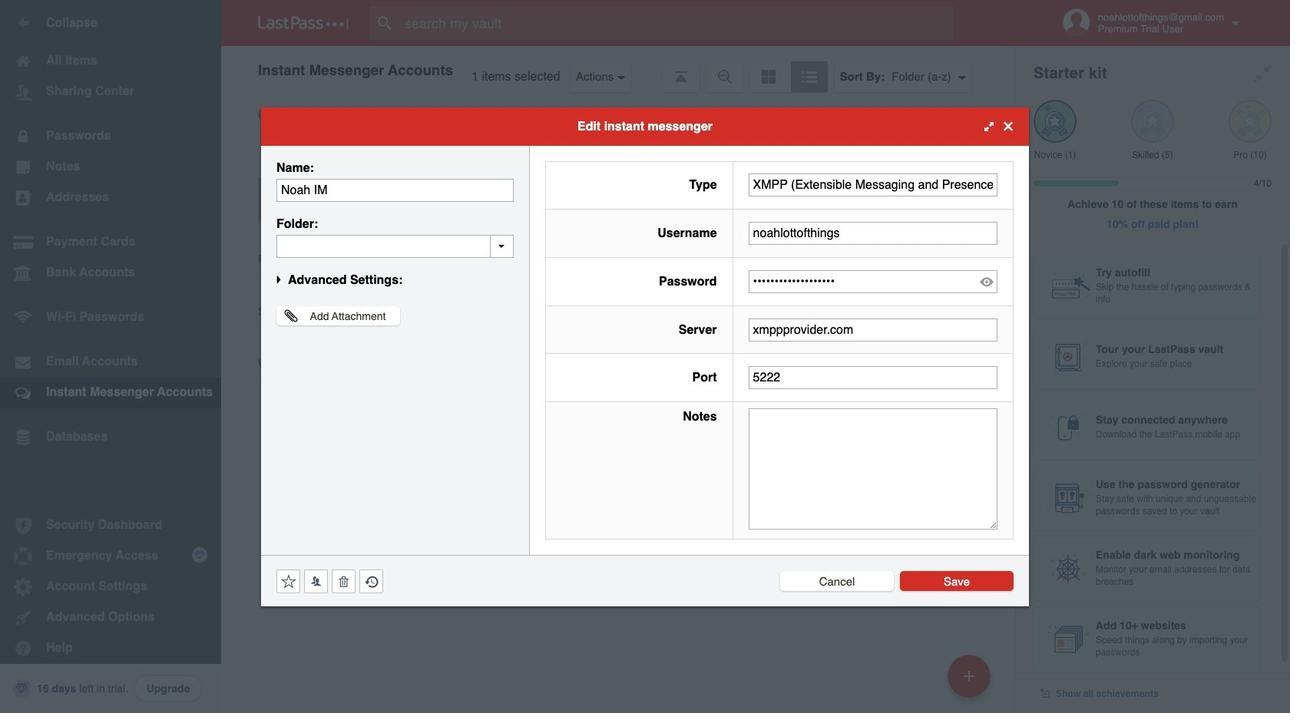 Task type: describe. For each thing, give the bounding box(es) containing it.
Search search field
[[370, 6, 984, 40]]

new item image
[[964, 671, 974, 681]]

lastpass image
[[258, 16, 349, 30]]

vault options navigation
[[221, 46, 1015, 92]]



Task type: locate. For each thing, give the bounding box(es) containing it.
None text field
[[276, 179, 514, 202], [276, 235, 514, 258], [276, 179, 514, 202], [276, 235, 514, 258]]

new item navigation
[[942, 650, 1000, 713]]

dialog
[[261, 107, 1029, 606]]

None password field
[[748, 270, 997, 293]]

search my vault text field
[[370, 6, 984, 40]]

None text field
[[748, 174, 997, 197], [748, 222, 997, 245], [748, 318, 997, 341], [748, 366, 997, 389], [748, 409, 997, 529], [748, 174, 997, 197], [748, 222, 997, 245], [748, 318, 997, 341], [748, 366, 997, 389], [748, 409, 997, 529]]

main navigation navigation
[[0, 0, 221, 713]]



